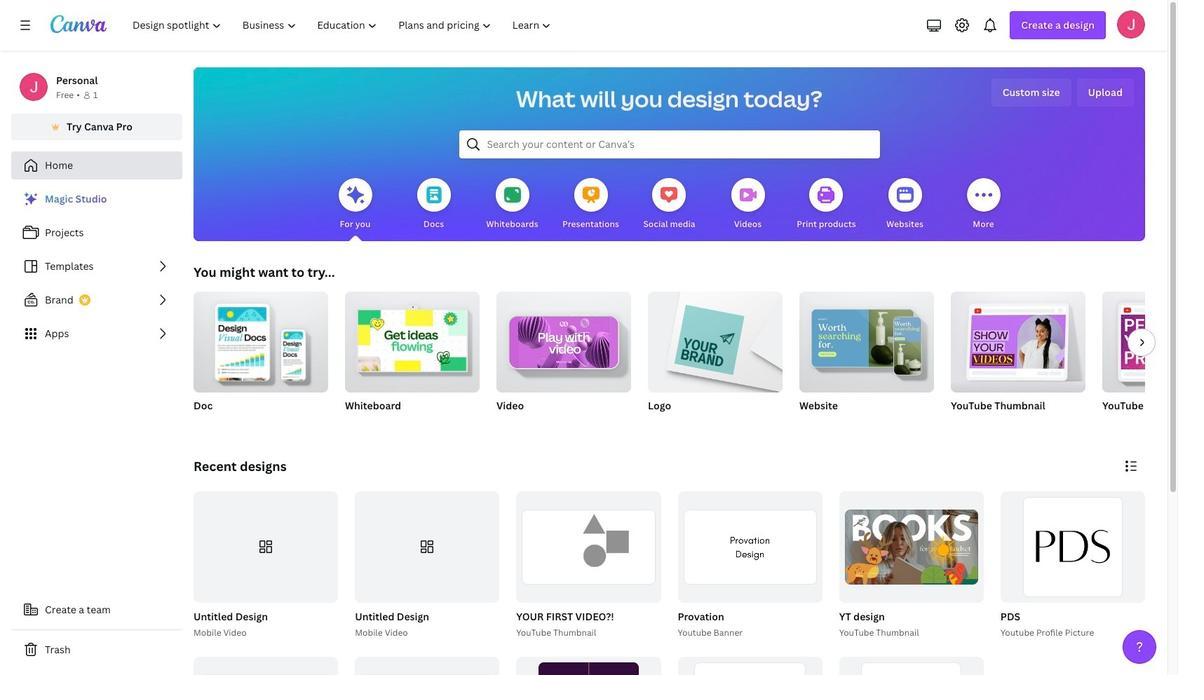 Task type: locate. For each thing, give the bounding box(es) containing it.
Search search field
[[487, 131, 852, 158]]

top level navigation element
[[124, 11, 564, 39]]

group
[[194, 286, 328, 431], [194, 286, 328, 393], [345, 286, 480, 431], [345, 286, 480, 393], [497, 286, 632, 431], [497, 286, 632, 393], [648, 286, 783, 431], [648, 286, 783, 393], [800, 286, 935, 431], [800, 286, 935, 393], [952, 286, 1086, 431], [952, 286, 1086, 393], [1103, 292, 1179, 431], [1103, 292, 1179, 393], [191, 492, 338, 640], [194, 492, 338, 603], [352, 492, 500, 640], [514, 492, 661, 640], [675, 492, 823, 640], [678, 492, 823, 603], [837, 492, 984, 640], [840, 492, 984, 603], [998, 492, 1146, 640], [1001, 492, 1146, 603], [517, 657, 661, 676], [678, 657, 823, 676], [840, 657, 984, 676]]

None search field
[[459, 131, 880, 159]]

list
[[11, 185, 182, 348]]



Task type: vqa. For each thing, say whether or not it's contained in the screenshot.
bottommost Purple
no



Task type: describe. For each thing, give the bounding box(es) containing it.
james peterson image
[[1118, 11, 1146, 39]]



